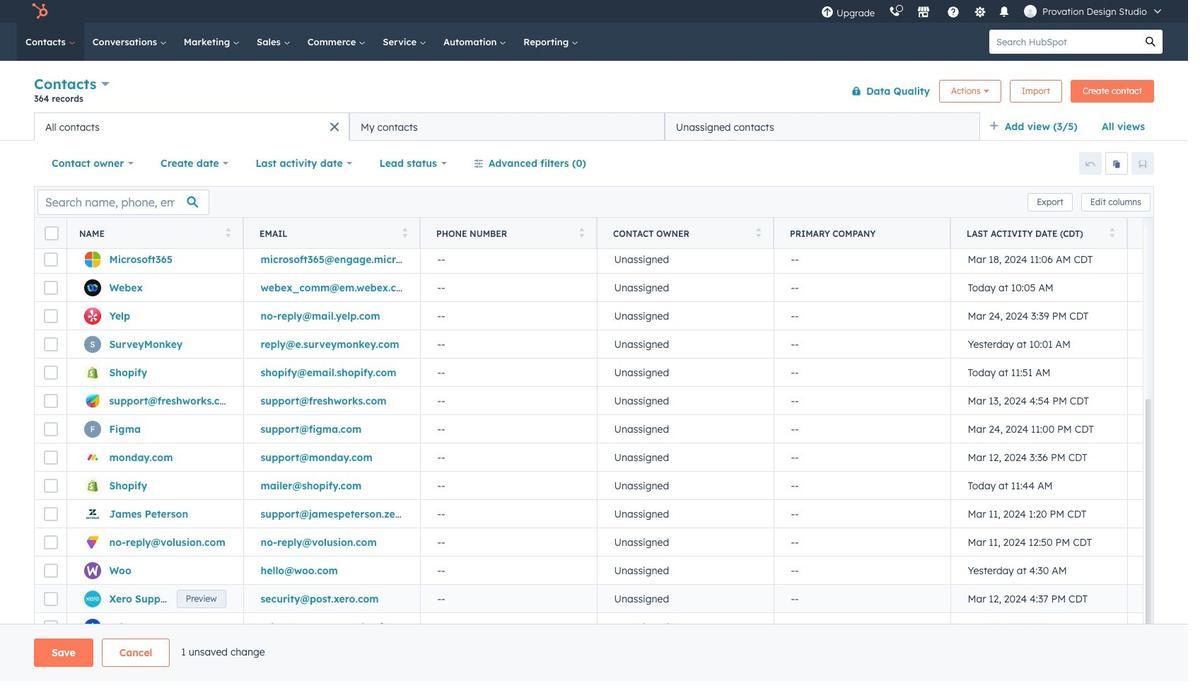 Task type: vqa. For each thing, say whether or not it's contained in the screenshot.
Search HubSpot search field
yes



Task type: describe. For each thing, give the bounding box(es) containing it.
press to sort. image for 2nd 'press to sort.' element
[[402, 227, 408, 237]]

2 press to sort. element from the left
[[402, 227, 408, 239]]

Search name, phone, email addresses, or company search field
[[37, 189, 209, 215]]

1 press to sort. element from the left
[[225, 227, 231, 239]]

james peterson image
[[1025, 5, 1037, 18]]

Search HubSpot search field
[[990, 30, 1139, 54]]

press to sort. image for 5th 'press to sort.' element from left
[[1110, 227, 1115, 237]]

press to sort. image for fifth 'press to sort.' element from right
[[225, 227, 231, 237]]

3 press to sort. element from the left
[[579, 227, 584, 239]]



Task type: locate. For each thing, give the bounding box(es) containing it.
banner
[[34, 73, 1155, 112]]

column header
[[774, 218, 952, 249]]

press to sort. image for 2nd 'press to sort.' element from the right
[[756, 227, 761, 237]]

menu
[[814, 0, 1172, 23]]

4 press to sort. element from the left
[[756, 227, 761, 239]]

marketplaces image
[[918, 6, 930, 19]]

1 press to sort. image from the left
[[225, 227, 231, 237]]

press to sort. image
[[225, 227, 231, 237], [402, 227, 408, 237], [756, 227, 761, 237], [1110, 227, 1115, 237]]

2 press to sort. image from the left
[[402, 227, 408, 237]]

4 press to sort. image from the left
[[1110, 227, 1115, 237]]

3 press to sort. image from the left
[[756, 227, 761, 237]]

press to sort. element
[[225, 227, 231, 239], [402, 227, 408, 239], [579, 227, 584, 239], [756, 227, 761, 239], [1110, 227, 1115, 239]]

press to sort. image
[[579, 227, 584, 237]]

5 press to sort. element from the left
[[1110, 227, 1115, 239]]

page section element
[[0, 639, 1189, 667]]



